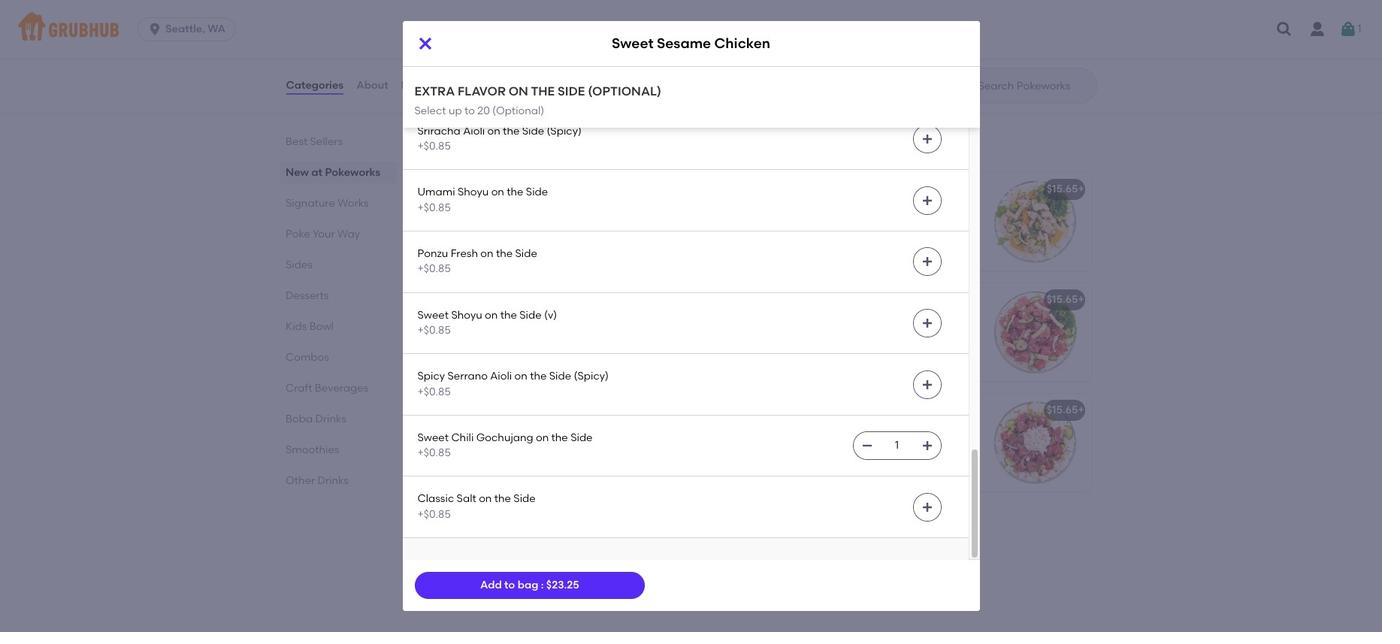 Task type: describe. For each thing, give the bounding box(es) containing it.
+$0.85 inside spicy serrano aioli on the side (spicy) +$0.85
[[418, 385, 451, 398]]

and
[[923, 55, 943, 68]]

garnished
[[813, 85, 864, 98]]

aioli inside sriracha aioli on the side (spicy) +$0.85
[[463, 125, 485, 138]]

1 button
[[1340, 16, 1362, 43]]

sweet chili gochujang on the side +$0.85
[[418, 432, 593, 460]]

1 (optional) from the top
[[493, 23, 545, 36]]

+$0.85 inside classic salt on the side +$0.85
[[418, 508, 451, 521]]

nori
[[556, 361, 575, 373]]

pineapple,
[[473, 441, 527, 453]]

shoyu for sweet shoyu tofu (v)
[[473, 515, 504, 527]]

sesame inside ahi tuna, cucumber, sweet onion, edamame, sriracha aioli flavor, masago, green onion, sesame seeds, onion crisps, shredded nori served over a bowl of white rice.
[[552, 345, 592, 358]]

fresh inside ponzu fresh on the side +$0.85
[[451, 247, 478, 260]]

edamame, inside ahi tuna, cucumber, sweet onion, edamame, sriracha aioli flavor, masago, green onion, sesame seeds, onion crisps, shredded nori served over a bowl of white rice.
[[439, 330, 495, 343]]

:
[[541, 579, 544, 592]]

select inside extra flavor on the side (optional) select up to 20 (optional)
[[415, 104, 446, 117]]

sweet for sweet shoyu on the side (v) +$0.85
[[418, 309, 449, 322]]

1 horizontal spatial works
[[508, 138, 557, 157]]

white for onion
[[549, 486, 576, 499]]

svg image for spicy serrano aioli on the side (spicy)
[[922, 379, 934, 391]]

onions.
[[923, 85, 959, 98]]

smoothies
[[285, 444, 339, 456]]

side for sriracha aioli on the side (spicy)
[[522, 125, 545, 138]]

tuna,
[[458, 315, 484, 328]]

desserts
[[285, 290, 329, 302]]

craft beverages
[[285, 382, 368, 395]]

chili
[[452, 432, 474, 444]]

sesame
[[657, 35, 712, 52]]

hawaiian
[[776, 294, 825, 306]]

reviews button
[[401, 59, 444, 113]]

spicy for spicy ahi
[[439, 294, 467, 306]]

+$0.85 inside umami shoyu on the side +$0.85
[[418, 201, 451, 214]]

salad, inside organic firm tofu, cucumber, sweet onion, shredded kale, edamame, sweet shoyu flavor, avocado, green onion, seaweed salad, sesame seeds served over a bowl of white rice.
[[521, 582, 552, 594]]

bowl inside organic firm tofu, cucumber, sweet onion, shredded kale, edamame, sweet shoyu flavor, avocado, green onion, seaweed salad, sesame seeds served over a bowl of white rice.
[[509, 597, 534, 610]]

pokeworks inside pokeworks classic on the side +$0.85
[[418, 63, 472, 76]]

at
[[311, 166, 322, 179]]

about
[[357, 79, 388, 92]]

served inside organic firm tofu, cucumber, sweet onion, shredded kale, edamame, sweet shoyu flavor, avocado, green onion, seaweed salad, sesame seeds served over a bowl of white rice.
[[439, 597, 473, 610]]

+$0.85 inside pokeworks classic on the side +$0.85
[[418, 79, 451, 91]]

a inside organic firm tofu, cucumber, sweet onion, shredded kale, edamame, sweet shoyu flavor, avocado, green onion, seaweed salad, sesame seeds served over a bowl of white rice.
[[500, 597, 507, 610]]

seeds, inside atlantic salmon, cucumber, sweet onion, pineapple, cilantro, ponzu fresh flavor, seaweed salad, green onion, sesame seeds, onion crisps served over a bowl of white rice.
[[515, 471, 547, 484]]

1 vertical spatial pokeworks
[[325, 166, 380, 179]]

over for onion
[[439, 376, 461, 389]]

the inside sweet chili gochujang on the side +$0.85
[[552, 432, 568, 444]]

on for sweet
[[485, 309, 498, 322]]

kids bowl
[[285, 320, 333, 333]]

warm
[[894, 70, 923, 83]]

served for onion,
[[439, 486, 473, 499]]

add to bag : $23.25
[[480, 579, 580, 592]]

savory
[[776, 40, 810, 52]]

other
[[285, 475, 315, 487]]

ahi for spicy ahi
[[470, 294, 487, 306]]

ahi tuna, cucumber, sweet onion, edamame, sriracha aioli flavor, masago, green onion, sesame seeds, onion crisps, shredded nori served over a bowl of white rice.
[[439, 315, 627, 389]]

shoyu inside organic firm tofu, cucumber, sweet onion, shredded kale, edamame, sweet shoyu flavor, avocado, green onion, seaweed salad, sesame seeds served over a bowl of white rice.
[[473, 566, 504, 579]]

best sellers
[[285, 135, 343, 148]]

noodle
[[821, 18, 858, 31]]

extra flavor on the side (optional) select up to 20 (optional)
[[415, 84, 662, 117]]

kids
[[285, 320, 307, 333]]

bowl for crisps,
[[473, 376, 497, 389]]

classic inside classic salt on the side +$0.85
[[418, 493, 454, 506]]

classic salt on the side +$0.85
[[418, 493, 536, 521]]

the for pokeworks classic on the side +$0.85
[[529, 63, 546, 76]]

our
[[946, 55, 962, 68]]

spicy for spicy serrano aioli on the side (spicy) +$0.85
[[418, 370, 445, 383]]

side inside spicy serrano aioli on the side (spicy) +$0.85
[[550, 370, 572, 383]]

sweet for sweet shoyu tofu (v)
[[439, 515, 470, 527]]

spicy serrano aioli on the side (spicy) +$0.85
[[418, 370, 609, 398]]

ponzu fresh on the side +$0.85
[[418, 247, 538, 276]]

edamame, inside organic firm tofu, cucumber, sweet onion, shredded kale, edamame, sweet shoyu flavor, avocado, green onion, seaweed salad, sesame seeds served over a bowl of white rice.
[[550, 551, 606, 564]]

the for sweet shoyu on the side (v) +$0.85
[[501, 309, 517, 322]]

2 vertical spatial bowl
[[309, 320, 333, 333]]

shredded inside organic firm tofu, cucumber, sweet onion, shredded kale, edamame, sweet shoyu flavor, avocado, green onion, seaweed salad, sesame seeds served over a bowl of white rice.
[[473, 551, 521, 564]]

umami shoyu on the side +$0.85
[[418, 186, 548, 214]]

(optional) inside extra flavor on the side (optional) select up to 20 (optional)
[[493, 104, 545, 117]]

served for seeds,
[[578, 361, 612, 373]]

ponzu inside ponzu fresh on the side +$0.85
[[418, 247, 448, 260]]

1 select from the top
[[415, 23, 446, 36]]

sweet shoyu tofu (v) image
[[642, 505, 755, 603]]

$15.65 + for chicken noodle soup 'image''s the luxe lobster bowl image
[[710, 18, 748, 31]]

gochujang
[[477, 432, 534, 444]]

onion inside ahi tuna, cucumber, sweet onion, edamame, sriracha aioli flavor, masago, green onion, sesame seeds, onion crisps, shredded nori served over a bowl of white rice.
[[439, 361, 467, 373]]

craft
[[285, 382, 312, 395]]

kale,
[[524, 551, 547, 564]]

organic
[[439, 536, 481, 549]]

side for sweet shoyu on the side (v)
[[520, 309, 542, 322]]

$23.25
[[547, 579, 580, 592]]

organic firm tofu, cucumber, sweet onion, shredded kale, edamame, sweet shoyu flavor, avocado, green onion, seaweed salad, sesame seeds served over a bowl of white rice.
[[439, 536, 626, 610]]

on for ponzu
[[481, 247, 494, 260]]

over inside organic firm tofu, cucumber, sweet onion, shredded kale, edamame, sweet shoyu flavor, avocado, green onion, seaweed salad, sesame seeds served over a bowl of white rice.
[[475, 597, 497, 610]]

seaweed inside organic firm tofu, cucumber, sweet onion, shredded kale, edamame, sweet shoyu flavor, avocado, green onion, seaweed salad, sesame seeds served over a bowl of white rice.
[[473, 582, 519, 594]]

seeds, inside ahi tuna, cucumber, sweet onion, edamame, sriracha aioli flavor, masago, green onion, sesame seeds, onion crisps, shredded nori served over a bowl of white rice.
[[594, 345, 627, 358]]

$15.65 + for sweet sesame chicken image
[[1047, 183, 1085, 196]]

Search Pokeworks search field
[[977, 79, 1092, 93]]

ahi for umami ahi
[[816, 404, 833, 417]]

about button
[[356, 59, 389, 113]]

svg image inside "seattle, wa" button
[[147, 22, 163, 37]]

Input item quantity number field
[[881, 433, 914, 460]]

atlantic
[[439, 425, 479, 438]]

sellers
[[310, 135, 343, 148]]

wa
[[208, 23, 226, 35]]

1 up from the top
[[449, 23, 462, 36]]

0 vertical spatial signature
[[427, 138, 504, 157]]

1 horizontal spatial with
[[867, 85, 888, 98]]

(optional)
[[588, 84, 662, 99]]

flavor, inside organic firm tofu, cucumber, sweet onion, shredded kale, edamame, sweet shoyu flavor, avocado, green onion, seaweed salad, sesame seeds served over a bowl of white rice.
[[506, 566, 537, 579]]

extra
[[415, 84, 455, 99]]

green inside ahi tuna, cucumber, sweet onion, edamame, sriracha aioli flavor, masago, green onion, sesame seeds, onion crisps, shredded nori served over a bowl of white rice.
[[486, 345, 516, 358]]

is
[[803, 85, 811, 98]]

luxe lobster bowl image for chicken noodle soup 'image'
[[642, 9, 755, 106]]

the for ponzu fresh on the side +$0.85
[[496, 247, 513, 260]]

sweet sesame chicken image
[[979, 173, 1092, 271]]

luxe for chicken noodle soup 'image''s the luxe lobster bowl image
[[439, 18, 463, 31]]

delicate
[[800, 55, 841, 68]]

broth.
[[838, 70, 869, 83]]

combined
[[890, 40, 942, 52]]

on for pokeworks
[[513, 63, 526, 76]]

reviews
[[401, 79, 443, 92]]

the for umami shoyu on the side +$0.85
[[507, 186, 524, 199]]

side for pokeworks classic on the side
[[548, 63, 570, 76]]

flavor
[[458, 84, 506, 99]]

soup
[[776, 85, 801, 98]]

luxe lobster bowl for sweet sesame chicken image's the luxe lobster bowl image
[[439, 183, 532, 196]]

best
[[285, 135, 307, 148]]

+$0.85 inside ponzu fresh on the side +$0.85
[[418, 263, 451, 276]]

to inside extra flavor on the side (optional) select up to 20 (optional)
[[465, 104, 475, 117]]

0 horizontal spatial signature
[[285, 197, 335, 210]]

up inside extra flavor on the side (optional) select up to 20 (optional)
[[449, 104, 462, 117]]

umami for umami shoyu on the side +$0.85
[[418, 186, 455, 199]]

combos
[[285, 351, 329, 364]]

shredded inside ahi tuna, cucumber, sweet onion, edamame, sriracha aioli flavor, masago, green onion, sesame seeds, onion crisps, shredded nori served over a bowl of white rice.
[[505, 361, 553, 373]]

+ for sweet sesame chicken image
[[1079, 183, 1085, 196]]

boba
[[285, 413, 313, 426]]

seattle, wa button
[[138, 17, 241, 41]]

noodles
[[880, 55, 920, 68]]

select up to 20 (optional)
[[415, 23, 545, 36]]

1 vertical spatial (v)
[[531, 515, 545, 527]]

bowl for sweet sesame chicken image's the luxe lobster bowl image
[[507, 183, 532, 196]]

sweet inside organic firm tofu, cucumber, sweet onion, shredded kale, edamame, sweet shoyu flavor, avocado, green onion, seaweed salad, sesame seeds served over a bowl of white rice.
[[588, 536, 618, 549]]

sriracha aioli on the side (spicy) +$0.85
[[418, 125, 582, 153]]

ramen
[[844, 55, 878, 68]]

umami ahi
[[776, 404, 833, 417]]

seattle, wa
[[166, 23, 226, 35]]

1 horizontal spatial ponzu
[[465, 404, 497, 417]]

+ for yuzu ponzu salmon image
[[742, 404, 748, 417]]

lobster for chicken noodle soup 'image'
[[465, 18, 504, 31]]

1 horizontal spatial signature works
[[427, 138, 557, 157]]

$15.65 for hawaiian ahi "image"
[[1047, 294, 1079, 306]]

sesame inside atlantic salmon, cucumber, sweet onion, pineapple, cilantro, ponzu fresh flavor, seaweed salad, green onion, sesame seeds, onion crisps served over a bowl of white rice.
[[473, 471, 512, 484]]

savory chicken breast combined with delicate ramen noodles and our savory miso broth. this warm noodle soup is garnished with green onions.
[[776, 40, 962, 98]]

spicy ahi
[[439, 294, 487, 306]]

poke
[[285, 228, 310, 241]]

onion inside atlantic salmon, cucumber, sweet onion, pineapple, cilantro, ponzu fresh flavor, seaweed salad, green onion, sesame seeds, onion crisps served over a bowl of white rice.
[[549, 471, 578, 484]]

0 horizontal spatial chicken
[[715, 35, 771, 52]]

of inside organic firm tofu, cucumber, sweet onion, shredded kale, edamame, sweet shoyu flavor, avocado, green onion, seaweed salad, sesame seeds served over a bowl of white rice.
[[536, 597, 546, 610]]

luxe lobster bowl image for sweet sesame chicken image
[[642, 173, 755, 271]]

miso
[[812, 70, 836, 83]]

svg image for sriracha aioli on the side (spicy)
[[922, 133, 934, 145]]

svg image inside the 1 button
[[1340, 20, 1359, 38]]

0 horizontal spatial works
[[337, 197, 369, 210]]

$15.65 for sweet sesame chicken image
[[1047, 183, 1079, 196]]

sesame inside organic firm tofu, cucumber, sweet onion, shredded kale, edamame, sweet shoyu flavor, avocado, green onion, seaweed salad, sesame seeds served over a bowl of white rice.
[[555, 582, 594, 594]]

serrano
[[448, 370, 488, 383]]

aioli inside spicy serrano aioli on the side (spicy) +$0.85
[[491, 370, 512, 383]]

sriracha inside sriracha aioli on the side (spicy) +$0.85
[[418, 125, 461, 138]]

$15.65 for umami ahi image
[[1047, 404, 1079, 417]]

your
[[312, 228, 335, 241]]

classic inside pokeworks classic on the side +$0.85
[[474, 63, 511, 76]]

categories
[[286, 79, 344, 92]]

drinks for boba drinks
[[315, 413, 346, 426]]

(v) inside sweet shoyu on the side (v) +$0.85
[[544, 309, 557, 322]]

$15.65 + for umami ahi image
[[1047, 404, 1085, 417]]

bowl for chicken noodle soup 'image''s the luxe lobster bowl image
[[507, 18, 532, 31]]

luxe lobster bowl for chicken noodle soup 'image''s the luxe lobster bowl image
[[439, 18, 532, 31]]



Task type: locate. For each thing, give the bounding box(es) containing it.
on for umami
[[492, 186, 505, 199]]

luxe
[[439, 18, 463, 31], [439, 183, 463, 196]]

+ for hawaiian ahi "image"
[[1079, 294, 1085, 306]]

chicken left savory at the top right
[[715, 35, 771, 52]]

lobster inside button
[[465, 183, 504, 196]]

sweet inside sweet chili gochujang on the side +$0.85
[[418, 432, 449, 444]]

1 vertical spatial 20
[[478, 104, 490, 117]]

0 vertical spatial (spicy)
[[547, 125, 582, 138]]

0 vertical spatial served
[[578, 361, 612, 373]]

1 vertical spatial drinks
[[317, 475, 349, 487]]

4 +$0.85 from the top
[[418, 263, 451, 276]]

green down warm
[[891, 85, 921, 98]]

with up savory
[[776, 55, 797, 68]]

white
[[512, 376, 540, 389], [549, 486, 576, 499], [549, 597, 576, 610]]

on inside pokeworks classic on the side +$0.85
[[513, 63, 526, 76]]

on inside sweet shoyu on the side (v) +$0.85
[[485, 309, 498, 322]]

pokeworks classic on the side +$0.85
[[418, 63, 570, 91]]

0 vertical spatial onion
[[439, 361, 467, 373]]

ponzu inside atlantic salmon, cucumber, sweet onion, pineapple, cilantro, ponzu fresh flavor, seaweed salad, green onion, sesame seeds, onion crisps served over a bowl of white rice.
[[574, 441, 605, 453]]

0 horizontal spatial aioli
[[463, 125, 485, 138]]

a for onion
[[463, 376, 470, 389]]

the inside ponzu fresh on the side +$0.85
[[496, 247, 513, 260]]

1 luxe lobster bowl image from the top
[[642, 9, 755, 106]]

a up sweet shoyu tofu (v)
[[500, 486, 507, 499]]

avocado,
[[540, 566, 588, 579]]

served inside atlantic salmon, cucumber, sweet onion, pineapple, cilantro, ponzu fresh flavor, seaweed salad, green onion, sesame seeds, onion crisps served over a bowl of white rice.
[[439, 486, 473, 499]]

white down $23.25
[[549, 597, 576, 610]]

rice.
[[542, 376, 564, 389], [579, 486, 601, 499], [579, 597, 601, 610]]

umami
[[418, 186, 455, 199], [776, 404, 813, 417]]

lobster for sweet sesame chicken image
[[465, 183, 504, 196]]

the inside sweet shoyu on the side (v) +$0.85
[[501, 309, 517, 322]]

1 vertical spatial salad,
[[521, 582, 552, 594]]

over up yuzu
[[439, 376, 461, 389]]

seaweed inside atlantic salmon, cucumber, sweet onion, pineapple, cilantro, ponzu fresh flavor, seaweed salad, green onion, sesame seeds, onion crisps served over a bowl of white rice.
[[502, 456, 548, 469]]

luxe lobster bowl image
[[642, 9, 755, 106], [642, 173, 755, 271]]

2 vertical spatial aioli
[[491, 370, 512, 383]]

side inside sweet shoyu on the side (v) +$0.85
[[520, 309, 542, 322]]

3 +$0.85 from the top
[[418, 201, 451, 214]]

side for classic salt on the side
[[514, 493, 536, 506]]

+$0.85 up yuzu
[[418, 385, 451, 398]]

1 vertical spatial over
[[475, 486, 497, 499]]

20 up pokeworks classic on the side +$0.85 in the left of the page
[[478, 23, 490, 36]]

2 vertical spatial to
[[505, 579, 515, 592]]

masago,
[[439, 345, 484, 358]]

2 vertical spatial served
[[439, 597, 473, 610]]

1 vertical spatial with
[[867, 85, 888, 98]]

the down umami shoyu on the side +$0.85 at the left of the page
[[496, 247, 513, 260]]

0 horizontal spatial classic
[[418, 493, 454, 506]]

spicy inside spicy serrano aioli on the side (spicy) +$0.85
[[418, 370, 445, 383]]

sweet up the nori at the left of the page
[[544, 315, 574, 328]]

1 vertical spatial onion
[[549, 471, 578, 484]]

+
[[742, 18, 748, 31], [1079, 183, 1085, 196], [742, 294, 748, 306], [1079, 294, 1085, 306], [742, 404, 748, 417], [1079, 404, 1085, 417]]

2 20 from the top
[[478, 104, 490, 117]]

spicy up tuna,
[[439, 294, 467, 306]]

pokeworks
[[418, 63, 472, 76], [325, 166, 380, 179]]

1 luxe from the top
[[439, 18, 463, 31]]

1 vertical spatial (spicy)
[[574, 370, 609, 383]]

ahi inside ahi tuna, cucumber, sweet onion, edamame, sriracha aioli flavor, masago, green onion, sesame seeds, onion crisps, shredded nori served over a bowl of white rice.
[[439, 315, 455, 328]]

the
[[531, 84, 555, 99]]

sweet up organic
[[439, 515, 470, 527]]

on up salmon
[[515, 370, 528, 383]]

on inside umami shoyu on the side +$0.85
[[492, 186, 505, 199]]

pokeworks right at
[[325, 166, 380, 179]]

side
[[558, 84, 585, 99]]

rice. for crisps
[[579, 486, 601, 499]]

savory
[[776, 70, 809, 83]]

1 horizontal spatial onion
[[549, 471, 578, 484]]

cucumber, for cilantro,
[[524, 425, 579, 438]]

1 vertical spatial luxe lobster bowl
[[439, 183, 532, 196]]

shredded left the nori at the left of the page
[[505, 361, 553, 373]]

sweet up (optional)
[[612, 35, 654, 52]]

0 vertical spatial select
[[415, 23, 446, 36]]

spicy ahi image
[[642, 284, 755, 382]]

side inside sriracha aioli on the side (spicy) +$0.85
[[522, 125, 545, 138]]

bowl for seeds,
[[509, 486, 534, 499]]

new at pokeworks
[[285, 166, 380, 179]]

side inside pokeworks classic on the side +$0.85
[[548, 63, 570, 76]]

2 vertical spatial cucumber,
[[531, 536, 586, 549]]

rice. inside organic firm tofu, cucumber, sweet onion, shredded kale, edamame, sweet shoyu flavor, avocado, green onion, seaweed salad, sesame seeds served over a bowl of white rice.
[[579, 597, 601, 610]]

2 lobster from the top
[[465, 183, 504, 196]]

chicken
[[776, 18, 818, 31], [715, 35, 771, 52]]

green inside atlantic salmon, cucumber, sweet onion, pineapple, cilantro, ponzu fresh flavor, seaweed salad, green onion, sesame seeds, onion crisps served over a bowl of white rice.
[[584, 456, 614, 469]]

sesame down 'pineapple,' at the left bottom
[[473, 471, 512, 484]]

ponzu up salmon,
[[465, 404, 497, 417]]

0 vertical spatial sriracha
[[418, 125, 461, 138]]

1 vertical spatial sesame
[[473, 471, 512, 484]]

over for sesame
[[475, 486, 497, 499]]

signature works up umami shoyu on the side +$0.85 at the left of the page
[[427, 138, 557, 157]]

boba drinks
[[285, 413, 346, 426]]

green inside organic firm tofu, cucumber, sweet onion, shredded kale, edamame, sweet shoyu flavor, avocado, green onion, seaweed salad, sesame seeds served over a bowl of white rice.
[[590, 566, 620, 579]]

(spicy) inside spicy serrano aioli on the side (spicy) +$0.85
[[574, 370, 609, 383]]

signature works
[[427, 138, 557, 157], [285, 197, 369, 210]]

luxe lobster bowl down sriracha aioli on the side (spicy) +$0.85
[[439, 183, 532, 196]]

1 vertical spatial select
[[415, 104, 446, 117]]

sesame up the nori at the left of the page
[[552, 345, 592, 358]]

sesame down avocado,
[[555, 582, 594, 594]]

bowl down bag
[[509, 597, 534, 610]]

2 luxe lobster bowl from the top
[[439, 183, 532, 196]]

sweet shoyu tofu (v)
[[439, 515, 545, 527]]

select down extra
[[415, 104, 446, 117]]

luxe lobster bowl inside button
[[439, 183, 532, 196]]

white inside ahi tuna, cucumber, sweet onion, edamame, sriracha aioli flavor, masago, green onion, sesame seeds, onion crisps, shredded nori served over a bowl of white rice.
[[512, 376, 540, 389]]

tofu,
[[506, 536, 529, 549]]

the for sriracha aioli on the side (spicy) +$0.85
[[503, 125, 520, 138]]

2 vertical spatial flavor,
[[506, 566, 537, 579]]

+$0.85
[[418, 79, 451, 91], [418, 140, 451, 153], [418, 201, 451, 214], [418, 263, 451, 276], [418, 324, 451, 337], [418, 385, 451, 398], [418, 447, 451, 460], [418, 508, 451, 521]]

1 vertical spatial shredded
[[473, 551, 521, 564]]

a for sesame
[[500, 486, 507, 499]]

0 vertical spatial drinks
[[315, 413, 346, 426]]

0 vertical spatial ponzu
[[418, 247, 448, 260]]

flavor, inside atlantic salmon, cucumber, sweet onion, pineapple, cilantro, ponzu fresh flavor, seaweed salad, green onion, sesame seeds, onion crisps served over a bowl of white rice.
[[469, 456, 499, 469]]

0 vertical spatial bowl
[[507, 18, 532, 31]]

the right gochujang
[[552, 432, 568, 444]]

shoyu for umami shoyu on the side +$0.85
[[458, 186, 489, 199]]

served up sweet shoyu tofu (v)
[[439, 486, 473, 499]]

salmon
[[499, 404, 538, 417]]

2 vertical spatial of
[[536, 597, 546, 610]]

on down salmon
[[536, 432, 549, 444]]

1 vertical spatial sweet
[[581, 425, 611, 438]]

0 horizontal spatial ponzu
[[418, 247, 448, 260]]

1 horizontal spatial aioli
[[491, 370, 512, 383]]

soup
[[861, 18, 887, 31]]

over
[[439, 376, 461, 389], [475, 486, 497, 499], [475, 597, 497, 610]]

spicy left serrano
[[418, 370, 445, 383]]

signature down at
[[285, 197, 335, 210]]

of for seeds,
[[536, 486, 546, 499]]

0 vertical spatial pokeworks
[[418, 63, 472, 76]]

shoyu up the 'firm'
[[473, 515, 504, 527]]

1 vertical spatial of
[[536, 486, 546, 499]]

side up side
[[548, 63, 570, 76]]

rice. inside ahi tuna, cucumber, sweet onion, edamame, sriracha aioli flavor, masago, green onion, sesame seeds, onion crisps, shredded nori served over a bowl of white rice.
[[542, 376, 564, 389]]

$15.65 +
[[710, 18, 748, 31], [1047, 183, 1085, 196], [710, 294, 748, 306], [1047, 294, 1085, 306], [710, 404, 748, 417], [1047, 404, 1085, 417]]

1 vertical spatial up
[[449, 104, 462, 117]]

on inside spicy serrano aioli on the side (spicy) +$0.85
[[515, 370, 528, 383]]

breast
[[855, 40, 888, 52]]

1 vertical spatial ponzu
[[465, 404, 497, 417]]

0 horizontal spatial umami
[[418, 186, 455, 199]]

0 horizontal spatial edamame,
[[439, 330, 495, 343]]

bowl up tofu
[[509, 486, 534, 499]]

0 vertical spatial luxe lobster bowl image
[[642, 9, 755, 106]]

+$0.85 down atlantic
[[418, 447, 451, 460]]

yuzu ponzu salmon
[[439, 404, 538, 417]]

0 vertical spatial seaweed
[[502, 456, 548, 469]]

0 vertical spatial works
[[508, 138, 557, 157]]

cilantro,
[[530, 441, 571, 453]]

chicken noodle soup
[[776, 18, 887, 31]]

luxe up reviews
[[439, 18, 463, 31]]

on inside ponzu fresh on the side +$0.85
[[481, 247, 494, 260]]

1 +$0.85 from the top
[[418, 79, 451, 91]]

1 vertical spatial bowl
[[509, 486, 534, 499]]

umami ahi image
[[979, 394, 1092, 492]]

2 luxe from the top
[[439, 183, 463, 196]]

on for sriracha
[[488, 125, 501, 138]]

side down sriracha aioli on the side (spicy) +$0.85
[[526, 186, 548, 199]]

1 horizontal spatial signature
[[427, 138, 504, 157]]

side inside sweet chili gochujang on the side +$0.85
[[571, 432, 593, 444]]

fresh inside atlantic salmon, cucumber, sweet onion, pineapple, cilantro, ponzu fresh flavor, seaweed salad, green onion, sesame seeds, onion crisps served over a bowl of white rice.
[[439, 456, 466, 469]]

aioli down flavor
[[463, 125, 485, 138]]

green inside savory chicken breast combined with delicate ramen noodles and our savory miso broth. this warm noodle soup is garnished with green onions.
[[891, 85, 921, 98]]

svg image
[[1276, 20, 1294, 38], [1340, 20, 1359, 38], [416, 35, 434, 53], [922, 195, 934, 207], [922, 317, 934, 329], [861, 440, 873, 452], [922, 440, 934, 452], [922, 501, 934, 513]]

2 horizontal spatial ponzu
[[574, 441, 605, 453]]

1 vertical spatial seaweed
[[473, 582, 519, 594]]

2 select from the top
[[415, 104, 446, 117]]

onion
[[439, 361, 467, 373], [549, 471, 578, 484]]

0 vertical spatial umami
[[418, 186, 455, 199]]

drinks
[[315, 413, 346, 426], [317, 475, 349, 487]]

cucumber, inside organic firm tofu, cucumber, sweet onion, shredded kale, edamame, sweet shoyu flavor, avocado, green onion, seaweed salad, sesame seeds served over a bowl of white rice.
[[531, 536, 586, 549]]

0 vertical spatial luxe
[[439, 18, 463, 31]]

the up the
[[529, 63, 546, 76]]

seaweed
[[502, 456, 548, 469], [473, 582, 519, 594]]

0 vertical spatial (optional)
[[493, 23, 545, 36]]

0 vertical spatial cucumber,
[[487, 315, 541, 328]]

lobster up pokeworks classic on the side +$0.85 in the left of the page
[[465, 18, 504, 31]]

hawaiian ahi
[[776, 294, 845, 306]]

on inside sweet chili gochujang on the side +$0.85
[[536, 432, 549, 444]]

1 vertical spatial aioli
[[543, 330, 565, 343]]

1 vertical spatial rice.
[[579, 486, 601, 499]]

20 inside extra flavor on the side (optional) select up to 20 (optional)
[[478, 104, 490, 117]]

up up pokeworks classic on the side +$0.85 in the left of the page
[[449, 23, 462, 36]]

+ for umami ahi image
[[1079, 404, 1085, 417]]

side up crisps
[[571, 432, 593, 444]]

on for classic
[[479, 493, 492, 506]]

1 vertical spatial edamame,
[[550, 551, 606, 564]]

$15.65 for yuzu ponzu salmon image
[[710, 404, 742, 417]]

drinks down the craft beverages
[[315, 413, 346, 426]]

1 vertical spatial works
[[337, 197, 369, 210]]

shoyu inside sweet shoyu on the side (v) +$0.85
[[452, 309, 483, 322]]

+$0.85 inside sriracha aioli on the side (spicy) +$0.85
[[418, 140, 451, 153]]

1 20 from the top
[[478, 23, 490, 36]]

0 vertical spatial fresh
[[451, 247, 478, 260]]

luxe down sriracha aioli on the side (spicy) +$0.85
[[439, 183, 463, 196]]

sweet down organic
[[439, 566, 470, 579]]

the for classic salt on the side +$0.85
[[495, 493, 511, 506]]

side for umami shoyu on the side
[[526, 186, 548, 199]]

1 lobster from the top
[[465, 18, 504, 31]]

7 +$0.85 from the top
[[418, 447, 451, 460]]

way
[[337, 228, 360, 241]]

this
[[871, 70, 891, 83]]

aioli up the nori at the left of the page
[[543, 330, 565, 343]]

+$0.85 up spicy ahi
[[418, 263, 451, 276]]

rice. inside atlantic salmon, cucumber, sweet onion, pineapple, cilantro, ponzu fresh flavor, seaweed salad, green onion, sesame seeds, onion crisps served over a bowl of white rice.
[[579, 486, 601, 499]]

over inside ahi tuna, cucumber, sweet onion, edamame, sriracha aioli flavor, masago, green onion, sesame seeds, onion crisps, shredded nori served over a bowl of white rice.
[[439, 376, 461, 389]]

white inside organic firm tofu, cucumber, sweet onion, shredded kale, edamame, sweet shoyu flavor, avocado, green onion, seaweed salad, sesame seeds served over a bowl of white rice.
[[549, 597, 576, 610]]

1 horizontal spatial chicken
[[776, 18, 818, 31]]

edamame, up avocado,
[[550, 551, 606, 564]]

flavor, down kale,
[[506, 566, 537, 579]]

chicken
[[813, 40, 852, 52]]

sriracha
[[418, 125, 461, 138], [498, 330, 541, 343]]

up
[[449, 23, 462, 36], [449, 104, 462, 117]]

green up seeds
[[590, 566, 620, 579]]

svg image
[[147, 22, 163, 37], [922, 133, 934, 145], [922, 256, 934, 268], [922, 379, 934, 391]]

over down add
[[475, 597, 497, 610]]

the down on
[[503, 125, 520, 138]]

cucumber, inside atlantic salmon, cucumber, sweet onion, pineapple, cilantro, ponzu fresh flavor, seaweed salad, green onion, sesame seeds, onion crisps served over a bowl of white rice.
[[524, 425, 579, 438]]

2 vertical spatial a
[[500, 597, 507, 610]]

1 vertical spatial white
[[549, 486, 576, 499]]

2 luxe lobster bowl image from the top
[[642, 173, 755, 271]]

to left bag
[[505, 579, 515, 592]]

2 vertical spatial sweet
[[588, 536, 618, 549]]

white for shredded
[[512, 376, 540, 389]]

select
[[415, 23, 446, 36], [415, 104, 446, 117]]

+$0.85 inside sweet shoyu on the side (v) +$0.85
[[418, 324, 451, 337]]

sweet left the chili
[[418, 432, 449, 444]]

5 +$0.85 from the top
[[418, 324, 451, 337]]

1 horizontal spatial edamame,
[[550, 551, 606, 564]]

1 vertical spatial luxe
[[439, 183, 463, 196]]

aioli inside ahi tuna, cucumber, sweet onion, edamame, sriracha aioli flavor, masago, green onion, sesame seeds, onion crisps, shredded nori served over a bowl of white rice.
[[543, 330, 565, 343]]

1 vertical spatial luxe lobster bowl image
[[642, 173, 755, 271]]

ponzu up crisps
[[574, 441, 605, 453]]

the inside umami shoyu on the side +$0.85
[[507, 186, 524, 199]]

$15.65 + for hawaiian ahi "image"
[[1047, 294, 1085, 306]]

chicken up savory at the top right
[[776, 18, 818, 31]]

on up spicy ahi
[[481, 247, 494, 260]]

the down sriracha aioli on the side (spicy) +$0.85
[[507, 186, 524, 199]]

of for crisps,
[[500, 376, 510, 389]]

the inside classic salt on the side +$0.85
[[495, 493, 511, 506]]

cucumber, inside ahi tuna, cucumber, sweet onion, edamame, sriracha aioli flavor, masago, green onion, sesame seeds, onion crisps, shredded nori served over a bowl of white rice.
[[487, 315, 541, 328]]

yuzu
[[439, 404, 463, 417]]

to
[[465, 23, 475, 36], [465, 104, 475, 117], [505, 579, 515, 592]]

to up pokeworks classic on the side +$0.85 in the left of the page
[[465, 23, 475, 36]]

ahi for hawaiian ahi
[[828, 294, 845, 306]]

poke your way
[[285, 228, 360, 241]]

sweet inside ahi tuna, cucumber, sweet onion, edamame, sriracha aioli flavor, masago, green onion, sesame seeds, onion crisps, shredded nori served over a bowl of white rice.
[[544, 315, 574, 328]]

(spicy) inside sriracha aioli on the side (spicy) +$0.85
[[547, 125, 582, 138]]

on right tuna,
[[485, 309, 498, 322]]

sweet inside sweet shoyu on the side (v) +$0.85
[[418, 309, 449, 322]]

+$0.85 down extra
[[418, 140, 451, 153]]

aioli
[[463, 125, 485, 138], [543, 330, 565, 343], [491, 370, 512, 383]]

salt
[[457, 493, 477, 506]]

bowl down crisps,
[[473, 376, 497, 389]]

a inside ahi tuna, cucumber, sweet onion, edamame, sriracha aioli flavor, masago, green onion, sesame seeds, onion crisps, shredded nori served over a bowl of white rice.
[[463, 376, 470, 389]]

1 vertical spatial fresh
[[439, 456, 466, 469]]

of inside ahi tuna, cucumber, sweet onion, edamame, sriracha aioli flavor, masago, green onion, sesame seeds, onion crisps, shredded nori served over a bowl of white rice.
[[500, 376, 510, 389]]

2 +$0.85 from the top
[[418, 140, 451, 153]]

luxe for sweet sesame chicken image's the luxe lobster bowl image
[[439, 183, 463, 196]]

side up tofu
[[514, 493, 536, 506]]

(optional) down on
[[493, 104, 545, 117]]

shredded down the 'firm'
[[473, 551, 521, 564]]

on inside sriracha aioli on the side (spicy) +$0.85
[[488, 125, 501, 138]]

8 +$0.85 from the top
[[418, 508, 451, 521]]

sriracha inside ahi tuna, cucumber, sweet onion, edamame, sriracha aioli flavor, masago, green onion, sesame seeds, onion crisps, shredded nori served over a bowl of white rice.
[[498, 330, 541, 343]]

aioli right serrano
[[491, 370, 512, 383]]

bowl inside ahi tuna, cucumber, sweet onion, edamame, sriracha aioli flavor, masago, green onion, sesame seeds, onion crisps, shredded nori served over a bowl of white rice.
[[473, 376, 497, 389]]

sweet for ponzu
[[581, 425, 611, 438]]

sweet
[[544, 315, 574, 328], [581, 425, 611, 438], [588, 536, 618, 549]]

shoyu down sriracha aioli on the side (spicy) +$0.85
[[458, 186, 489, 199]]

0 vertical spatial sesame
[[552, 345, 592, 358]]

sriracha up crisps,
[[498, 330, 541, 343]]

0 vertical spatial with
[[776, 55, 797, 68]]

the
[[529, 63, 546, 76], [503, 125, 520, 138], [507, 186, 524, 199], [496, 247, 513, 260], [501, 309, 517, 322], [530, 370, 547, 383], [552, 432, 568, 444], [495, 493, 511, 506]]

1 vertical spatial to
[[465, 104, 475, 117]]

1 vertical spatial signature works
[[285, 197, 369, 210]]

atlantic salmon, cucumber, sweet onion, pineapple, cilantro, ponzu fresh flavor, seaweed salad, green onion, sesame seeds, onion crisps served over a bowl of white rice.
[[439, 425, 614, 499]]

1 vertical spatial umami
[[776, 404, 813, 417]]

2 vertical spatial sesame
[[555, 582, 594, 594]]

white up salmon
[[512, 376, 540, 389]]

sweet sesame chicken
[[612, 35, 771, 52]]

works up the way
[[337, 197, 369, 210]]

seaweed down the 'firm'
[[473, 582, 519, 594]]

1 vertical spatial signature
[[285, 197, 335, 210]]

served inside ahi tuna, cucumber, sweet onion, edamame, sriracha aioli flavor, masago, green onion, sesame seeds, onion crisps, shredded nori served over a bowl of white rice.
[[578, 361, 612, 373]]

0 vertical spatial salad,
[[551, 456, 582, 469]]

crisps,
[[470, 361, 502, 373]]

+$0.85 inside sweet chili gochujang on the side +$0.85
[[418, 447, 451, 460]]

0 vertical spatial lobster
[[465, 18, 504, 31]]

up down extra
[[449, 104, 462, 117]]

ahi
[[470, 294, 487, 306], [828, 294, 845, 306], [439, 315, 455, 328], [816, 404, 833, 417]]

a down add
[[500, 597, 507, 610]]

onion,
[[576, 315, 608, 328], [518, 345, 550, 358], [439, 441, 470, 453], [439, 471, 470, 484], [439, 551, 470, 564], [439, 582, 470, 594]]

flavor,
[[568, 330, 598, 343], [469, 456, 499, 469], [506, 566, 537, 579]]

cucumber, right tuna,
[[487, 315, 541, 328]]

0 vertical spatial a
[[463, 376, 470, 389]]

green up crisps
[[584, 456, 614, 469]]

ponzu up spicy ahi
[[418, 247, 448, 260]]

sweet for sweet sesame chicken
[[612, 35, 654, 52]]

served right the nori at the left of the page
[[578, 361, 612, 373]]

seattle,
[[166, 23, 205, 35]]

fresh down the chili
[[439, 456, 466, 469]]

bowl up pokeworks classic on the side +$0.85 in the left of the page
[[507, 18, 532, 31]]

over inside atlantic salmon, cucumber, sweet onion, pineapple, cilantro, ponzu fresh flavor, seaweed salad, green onion, sesame seeds, onion crisps served over a bowl of white rice.
[[475, 486, 497, 499]]

side down umami shoyu on the side +$0.85 at the left of the page
[[516, 247, 538, 260]]

0 horizontal spatial flavor,
[[469, 456, 499, 469]]

bowl right kids
[[309, 320, 333, 333]]

cucumber, for sriracha
[[487, 315, 541, 328]]

white down cilantro,
[[549, 486, 576, 499]]

sweet up seeds
[[588, 536, 618, 549]]

0 vertical spatial 20
[[478, 23, 490, 36]]

chicken noodle soup image
[[979, 9, 1092, 106]]

shoyu down the 'firm'
[[473, 566, 504, 579]]

new
[[285, 166, 309, 179]]

0 horizontal spatial pokeworks
[[325, 166, 380, 179]]

1 horizontal spatial sriracha
[[498, 330, 541, 343]]

0 vertical spatial sweet
[[544, 315, 574, 328]]

on inside classic salt on the side +$0.85
[[479, 493, 492, 506]]

20
[[478, 23, 490, 36], [478, 104, 490, 117]]

drinks for other drinks
[[317, 475, 349, 487]]

rice. down seeds
[[579, 597, 601, 610]]

shoyu inside umami shoyu on the side +$0.85
[[458, 186, 489, 199]]

+ for chicken noodle soup 'image''s the luxe lobster bowl image
[[742, 18, 748, 31]]

categories button
[[285, 59, 345, 113]]

2 up from the top
[[449, 104, 462, 117]]

noodle
[[926, 70, 961, 83]]

add
[[480, 579, 502, 592]]

0 vertical spatial spicy
[[439, 294, 467, 306]]

on right salt
[[479, 493, 492, 506]]

(v) right tofu
[[531, 515, 545, 527]]

side for ponzu fresh on the side
[[516, 247, 538, 260]]

sweet inside organic firm tofu, cucumber, sweet onion, shredded kale, edamame, sweet shoyu flavor, avocado, green onion, seaweed salad, sesame seeds served over a bowl of white rice.
[[439, 566, 470, 579]]

drinks right other on the bottom of the page
[[317, 475, 349, 487]]

svg image for ponzu fresh on the side
[[922, 256, 934, 268]]

1 vertical spatial flavor,
[[469, 456, 499, 469]]

yuzu ponzu salmon image
[[642, 394, 755, 492]]

salad, inside atlantic salmon, cucumber, sweet onion, pineapple, cilantro, ponzu fresh flavor, seaweed salad, green onion, sesame seeds, onion crisps served over a bowl of white rice.
[[551, 456, 582, 469]]

classic left salt
[[418, 493, 454, 506]]

0 vertical spatial rice.
[[542, 376, 564, 389]]

on
[[509, 84, 529, 99]]

bowl inside button
[[507, 183, 532, 196]]

1
[[1359, 22, 1362, 35]]

the inside pokeworks classic on the side +$0.85
[[529, 63, 546, 76]]

rice. down crisps
[[579, 486, 601, 499]]

1 vertical spatial sriracha
[[498, 330, 541, 343]]

bowl inside atlantic salmon, cucumber, sweet onion, pineapple, cilantro, ponzu fresh flavor, seaweed salad, green onion, sesame seeds, onion crisps served over a bowl of white rice.
[[509, 486, 534, 499]]

on
[[513, 63, 526, 76], [488, 125, 501, 138], [492, 186, 505, 199], [481, 247, 494, 260], [485, 309, 498, 322], [515, 370, 528, 383], [536, 432, 549, 444], [479, 493, 492, 506]]

0 vertical spatial of
[[500, 376, 510, 389]]

sweet for aioli
[[544, 315, 574, 328]]

sweet shoyu on the side (v) +$0.85
[[418, 309, 557, 337]]

firm
[[483, 536, 503, 549]]

0 vertical spatial classic
[[474, 63, 511, 76]]

luxe lobster bowl
[[439, 18, 532, 31], [439, 183, 532, 196]]

bag
[[518, 579, 539, 592]]

2 (optional) from the top
[[493, 104, 545, 117]]

bowl down sriracha aioli on the side (spicy) +$0.85
[[507, 183, 532, 196]]

a inside atlantic salmon, cucumber, sweet onion, pineapple, cilantro, ponzu fresh flavor, seaweed salad, green onion, sesame seeds, onion crisps served over a bowl of white rice.
[[500, 486, 507, 499]]

shoyu for sweet shoyu on the side (v) +$0.85
[[452, 309, 483, 322]]

0 vertical spatial up
[[449, 23, 462, 36]]

classic up flavor
[[474, 63, 511, 76]]

0 vertical spatial aioli
[[463, 125, 485, 138]]

0 vertical spatial luxe lobster bowl
[[439, 18, 532, 31]]

cucumber, up kale,
[[531, 536, 586, 549]]

pokeworks up extra
[[418, 63, 472, 76]]

0 vertical spatial to
[[465, 23, 475, 36]]

0 vertical spatial flavor,
[[568, 330, 598, 343]]

1 vertical spatial bowl
[[507, 183, 532, 196]]

0 horizontal spatial signature works
[[285, 197, 369, 210]]

lobster
[[465, 18, 504, 31], [465, 183, 504, 196]]

flavor, inside ahi tuna, cucumber, sweet onion, edamame, sriracha aioli flavor, masago, green onion, sesame seeds, onion crisps, shredded nori served over a bowl of white rice.
[[568, 330, 598, 343]]

1 vertical spatial a
[[500, 486, 507, 499]]

1 luxe lobster bowl from the top
[[439, 18, 532, 31]]

0 vertical spatial bowl
[[473, 376, 497, 389]]

0 horizontal spatial seeds,
[[515, 471, 547, 484]]

over up sweet shoyu tofu (v)
[[475, 486, 497, 499]]

seeds
[[597, 582, 626, 594]]

a down crisps,
[[463, 376, 470, 389]]

white inside atlantic salmon, cucumber, sweet onion, pineapple, cilantro, ponzu fresh flavor, seaweed salad, green onion, sesame seeds, onion crisps served over a bowl of white rice.
[[549, 486, 576, 499]]

of down ":"
[[536, 597, 546, 610]]

side inside ponzu fresh on the side +$0.85
[[516, 247, 538, 260]]

side inside classic salt on the side +$0.85
[[514, 493, 536, 506]]

beverages
[[315, 382, 368, 395]]

works down extra flavor on the side (optional) select up to 20 (optional)
[[508, 138, 557, 157]]

shredded
[[505, 361, 553, 373], [473, 551, 521, 564]]

of down crisps,
[[500, 376, 510, 389]]

1 vertical spatial chicken
[[715, 35, 771, 52]]

$15.65 + for yuzu ponzu salmon image
[[710, 404, 748, 417]]

0 horizontal spatial with
[[776, 55, 797, 68]]

6 +$0.85 from the top
[[418, 385, 451, 398]]

onion left crisps
[[549, 471, 578, 484]]

0 horizontal spatial sriracha
[[418, 125, 461, 138]]

the inside sriracha aioli on the side (spicy) +$0.85
[[503, 125, 520, 138]]

the inside spicy serrano aioli on the side (spicy) +$0.85
[[530, 370, 547, 383]]

umami for umami ahi
[[776, 404, 813, 417]]

hawaiian ahi image
[[979, 284, 1092, 382]]

main navigation navigation
[[0, 0, 1383, 59]]

spicy
[[439, 294, 467, 306], [418, 370, 445, 383]]

cucumber,
[[487, 315, 541, 328], [524, 425, 579, 438], [531, 536, 586, 549]]

sweet for sweet chili gochujang on the side +$0.85
[[418, 432, 449, 444]]

signature works up your
[[285, 197, 369, 210]]

rice. for nori
[[542, 376, 564, 389]]

onion down masago,
[[439, 361, 467, 373]]



Task type: vqa. For each thing, say whether or not it's contained in the screenshot.
Platter related to Seafood Platter
no



